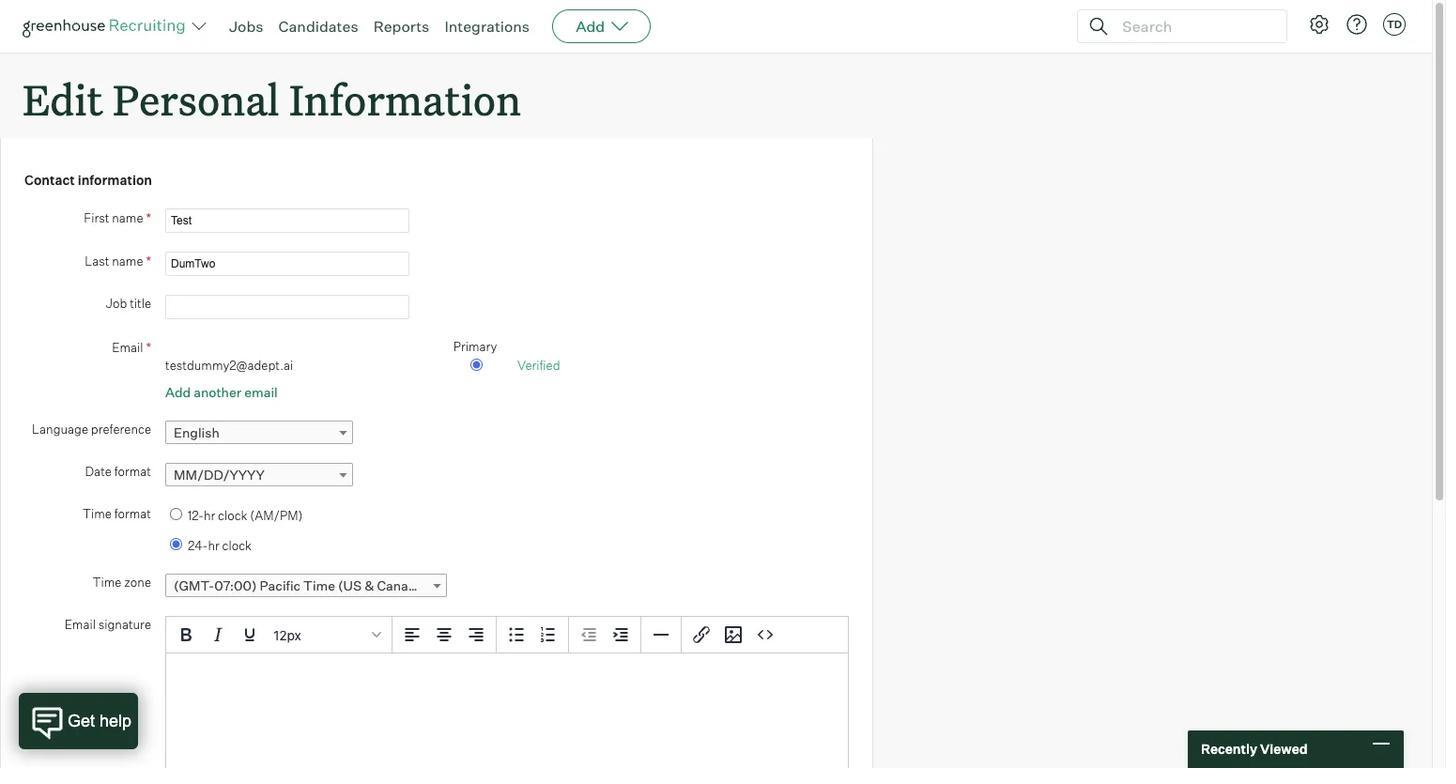 Task type: vqa. For each thing, say whether or not it's contained in the screenshot.
Email in the Email *
yes



Task type: locate. For each thing, give the bounding box(es) containing it.
reports link
[[373, 17, 429, 36]]

* down title on the left of page
[[146, 339, 151, 355]]

1 vertical spatial clock
[[222, 538, 252, 553]]

verified
[[517, 358, 560, 373]]

first
[[84, 210, 109, 225]]

2 vertical spatial *
[[146, 339, 151, 355]]

email inside email *
[[112, 340, 143, 355]]

primary
[[453, 339, 497, 354]]

Search text field
[[1117, 13, 1270, 40]]

contact information
[[24, 172, 152, 188]]

0 horizontal spatial add
[[165, 384, 191, 400]]

2 * from the top
[[146, 252, 151, 268]]

name inside first name *
[[112, 210, 143, 225]]

time zone
[[93, 575, 151, 590]]

0 vertical spatial name
[[112, 210, 143, 225]]

0 vertical spatial format
[[114, 464, 151, 479]]

name inside last name *
[[112, 253, 143, 268]]

1 vertical spatial email
[[64, 617, 96, 632]]

1 vertical spatial name
[[112, 253, 143, 268]]

2 format from the top
[[114, 506, 151, 521]]

12px group
[[166, 617, 848, 654]]

1 vertical spatial add
[[165, 384, 191, 400]]

None text field
[[165, 208, 409, 233], [165, 251, 409, 276], [165, 208, 409, 233], [165, 251, 409, 276]]

format left 12-hr clock (am/pm) 'option'
[[114, 506, 151, 521]]

1 horizontal spatial email
[[112, 340, 143, 355]]

format right date
[[114, 464, 151, 479]]

(am/pm)
[[250, 508, 303, 523]]

1 * from the top
[[146, 209, 151, 225]]

0 vertical spatial hr
[[204, 508, 215, 523]]

None radio
[[470, 359, 482, 371]]

0 vertical spatial clock
[[218, 508, 247, 523]]

email
[[112, 340, 143, 355], [64, 617, 96, 632]]

mm/dd/yyyy
[[174, 467, 265, 483]]

format
[[114, 464, 151, 479], [114, 506, 151, 521]]

zone
[[124, 575, 151, 590]]

1 vertical spatial *
[[146, 252, 151, 268]]

1 vertical spatial hr
[[208, 538, 220, 553]]

reports
[[373, 17, 429, 36]]

add another email link
[[165, 384, 278, 400]]

mm/dd/yyyy link
[[165, 463, 353, 487]]

0 vertical spatial email
[[112, 340, 143, 355]]

preference
[[91, 422, 151, 437]]

name
[[112, 210, 143, 225], [112, 253, 143, 268]]

email left signature
[[64, 617, 96, 632]]

email down job title
[[112, 340, 143, 355]]

hr right 24-hr clock option
[[208, 538, 220, 553]]

name right first
[[112, 210, 143, 225]]

name for first name *
[[112, 210, 143, 225]]

signature
[[98, 617, 151, 632]]

jobs
[[229, 17, 263, 36]]

time for time format
[[83, 506, 112, 521]]

2 name from the top
[[112, 253, 143, 268]]

time format
[[83, 506, 151, 521]]

(us
[[338, 578, 362, 594]]

email for signature
[[64, 617, 96, 632]]

edit
[[23, 71, 103, 127]]

viewed
[[1260, 741, 1308, 757]]

integrations link
[[445, 17, 530, 36]]

1 toolbar from the left
[[393, 617, 497, 654]]

information
[[289, 71, 521, 127]]

3 toolbar from the left
[[569, 617, 641, 654]]

*
[[146, 209, 151, 225], [146, 252, 151, 268], [146, 339, 151, 355]]

24-hr clock
[[188, 538, 252, 553]]

* down information
[[146, 209, 151, 225]]

add
[[576, 17, 605, 36], [165, 384, 191, 400]]

time
[[83, 506, 112, 521], [93, 575, 121, 590], [303, 578, 335, 594]]

2 toolbar from the left
[[497, 617, 569, 654]]

(gmt-
[[174, 578, 214, 594]]

clock down 12-hr clock (am/pm)
[[222, 538, 252, 553]]

hr for 12-
[[204, 508, 215, 523]]

12px toolbar
[[166, 617, 393, 654]]

clock
[[218, 508, 247, 523], [222, 538, 252, 553]]

configure image
[[1308, 13, 1331, 36]]

1 vertical spatial format
[[114, 506, 151, 521]]

* up title on the left of page
[[146, 252, 151, 268]]

job
[[106, 296, 127, 311]]

canada)
[[377, 578, 429, 594]]

hr
[[204, 508, 215, 523], [208, 538, 220, 553]]

time down date
[[83, 506, 112, 521]]

0 vertical spatial add
[[576, 17, 605, 36]]

first name *
[[84, 209, 151, 225]]

edit personal information
[[23, 71, 521, 127]]

time left 'zone'
[[93, 575, 121, 590]]

1 format from the top
[[114, 464, 151, 479]]

3 * from the top
[[146, 339, 151, 355]]

email
[[244, 384, 278, 400]]

time for time zone
[[93, 575, 121, 590]]

&
[[365, 578, 374, 594]]

add inside popup button
[[576, 17, 605, 36]]

toolbar
[[393, 617, 497, 654], [497, 617, 569, 654], [569, 617, 641, 654], [682, 617, 785, 654]]

1 horizontal spatial add
[[576, 17, 605, 36]]

td button
[[1379, 9, 1410, 39]]

add for add
[[576, 17, 605, 36]]

1 name from the top
[[112, 210, 143, 225]]

information
[[78, 172, 152, 188]]

0 vertical spatial *
[[146, 209, 151, 225]]

24-hr clock radio
[[170, 538, 182, 550]]

candidates
[[278, 17, 358, 36]]

date format
[[85, 464, 151, 479]]

clock up 24-hr clock
[[218, 508, 247, 523]]

hr up 24-hr clock
[[204, 508, 215, 523]]

name right last
[[112, 253, 143, 268]]

0 horizontal spatial email
[[64, 617, 96, 632]]



Task type: describe. For each thing, give the bounding box(es) containing it.
4 toolbar from the left
[[682, 617, 785, 654]]

hr for 24-
[[208, 538, 220, 553]]

english
[[174, 425, 220, 441]]

12-hr clock (am/pm)
[[188, 508, 303, 523]]

td
[[1387, 18, 1402, 31]]

personal
[[113, 71, 279, 127]]

recently viewed
[[1201, 741, 1308, 757]]

24-
[[188, 538, 208, 553]]

add for add another email
[[165, 384, 191, 400]]

last
[[85, 253, 109, 268]]

job title
[[106, 296, 151, 311]]

12-hr clock (AM/PM) radio
[[170, 508, 182, 520]]

12px
[[273, 627, 301, 643]]

jobs link
[[229, 17, 263, 36]]

language preference
[[32, 422, 151, 437]]

Job title text field
[[165, 295, 409, 319]]

(gmt-07:00) pacific time (us & canada) link
[[165, 574, 447, 597]]

clock for 24-
[[222, 538, 252, 553]]

format for date format
[[114, 464, 151, 479]]

last name *
[[85, 252, 151, 268]]

email signature
[[64, 617, 151, 632]]

* for first name *
[[146, 209, 151, 225]]

12px button
[[266, 619, 388, 651]]

date
[[85, 464, 112, 479]]

add button
[[552, 9, 651, 43]]

integrations
[[445, 17, 530, 36]]

pacific
[[260, 578, 301, 594]]

format for time format
[[114, 506, 151, 521]]

recently
[[1201, 741, 1257, 757]]

language
[[32, 422, 88, 437]]

add another email
[[165, 384, 278, 400]]

candidates link
[[278, 17, 358, 36]]

email for *
[[112, 340, 143, 355]]

clock for 12-
[[218, 508, 247, 523]]

testdummy2@adept.ai
[[165, 358, 293, 373]]

english link
[[165, 421, 353, 444]]

td button
[[1383, 13, 1406, 36]]

time left (us
[[303, 578, 335, 594]]

contact
[[24, 172, 75, 188]]

title
[[130, 296, 151, 311]]

(gmt-07:00) pacific time (us & canada)
[[174, 578, 429, 594]]

07:00)
[[214, 578, 257, 594]]

* for last name *
[[146, 252, 151, 268]]

email *
[[112, 339, 151, 355]]

name for last name *
[[112, 253, 143, 268]]

greenhouse recruiting image
[[23, 15, 192, 38]]

12-
[[188, 508, 204, 523]]

another
[[194, 384, 241, 400]]



